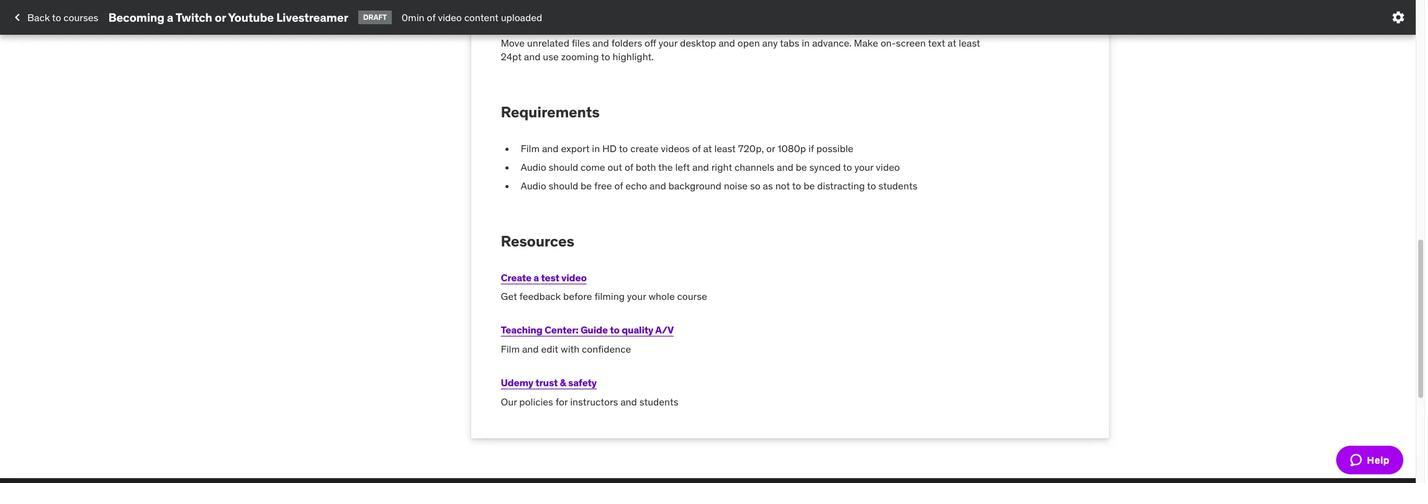Task type: locate. For each thing, give the bounding box(es) containing it.
0 vertical spatial or
[[215, 10, 226, 25]]

create a test video link
[[501, 271, 587, 284]]

your right off
[[659, 37, 678, 49]]

to right hd
[[619, 142, 628, 154]]

film down teaching
[[501, 343, 520, 355]]

0 vertical spatial in
[[802, 37, 810, 49]]

1 horizontal spatial in
[[802, 37, 810, 49]]

1 vertical spatial your
[[855, 161, 874, 173]]

safety
[[568, 376, 597, 389]]

720p,
[[738, 142, 764, 154]]

at inside for screencasts, clean up. move unrelated files and folders off your desktop and open any tabs in advance. make on-screen text at least 24pt and use zooming to highlight.
[[948, 37, 957, 49]]

film
[[521, 142, 540, 154], [501, 343, 520, 355]]

and right instructors
[[621, 395, 637, 408]]

a for twitch
[[167, 10, 173, 25]]

in left hd
[[592, 142, 600, 154]]

1080p
[[778, 142, 806, 154]]

1 vertical spatial at
[[703, 142, 712, 154]]

create
[[501, 271, 532, 284]]

0min of video content uploaded
[[402, 11, 542, 23]]

0 vertical spatial audio
[[521, 161, 546, 173]]

to right back
[[52, 11, 61, 23]]

to right distracting at the top
[[867, 180, 876, 192]]

with
[[561, 343, 580, 355]]

folders
[[612, 37, 642, 49]]

video
[[438, 11, 462, 23], [876, 161, 900, 173], [561, 271, 587, 284]]

create
[[631, 142, 659, 154]]

your up distracting at the top
[[855, 161, 874, 173]]

screen
[[896, 37, 926, 49]]

0 vertical spatial at
[[948, 37, 957, 49]]

or right the "twitch"
[[215, 10, 226, 25]]

0 vertical spatial film
[[521, 142, 540, 154]]

1 horizontal spatial your
[[659, 37, 678, 49]]

1 audio from the top
[[521, 161, 546, 173]]

and left open
[[719, 37, 735, 49]]

resources
[[501, 232, 574, 251]]

0 horizontal spatial least
[[714, 142, 736, 154]]

0 horizontal spatial or
[[215, 10, 226, 25]]

in right tabs at the right of page
[[802, 37, 810, 49]]

least
[[959, 37, 980, 49], [714, 142, 736, 154]]

and left use
[[524, 51, 541, 63]]

2 horizontal spatial your
[[855, 161, 874, 173]]

0 horizontal spatial at
[[703, 142, 712, 154]]

instructors
[[570, 395, 618, 408]]

zooming
[[561, 51, 599, 63]]

to right guide
[[610, 324, 620, 336]]

0 horizontal spatial film
[[501, 343, 520, 355]]

1 vertical spatial least
[[714, 142, 736, 154]]

to right 'zooming'
[[601, 51, 610, 63]]

twitch
[[176, 10, 212, 25]]

0 vertical spatial students
[[879, 180, 918, 192]]

of
[[427, 11, 436, 23], [692, 142, 701, 154], [625, 161, 633, 173], [615, 180, 623, 192]]

0 vertical spatial your
[[659, 37, 678, 49]]

students
[[879, 180, 918, 192], [640, 395, 679, 408]]

files
[[572, 37, 590, 49]]

a for test
[[534, 271, 539, 284]]

&
[[560, 376, 566, 389]]

1 vertical spatial in
[[592, 142, 600, 154]]

least up 'right'
[[714, 142, 736, 154]]

should
[[549, 161, 578, 173], [549, 180, 578, 192]]

1 vertical spatial audio
[[521, 180, 546, 192]]

be left free
[[581, 180, 592, 192]]

least right the text
[[959, 37, 980, 49]]

your left whole
[[627, 290, 646, 302]]

2 audio from the top
[[521, 180, 546, 192]]

at right the text
[[948, 37, 957, 49]]

1 horizontal spatial or
[[766, 142, 775, 154]]

get feedback before filming your whole course
[[501, 290, 707, 302]]

1 vertical spatial students
[[640, 395, 679, 408]]

a left the "twitch"
[[167, 10, 173, 25]]

be
[[796, 161, 807, 173], [581, 180, 592, 192], [804, 180, 815, 192]]

0 vertical spatial video
[[438, 11, 462, 23]]

1 vertical spatial video
[[876, 161, 900, 173]]

course
[[677, 290, 707, 302]]

background
[[669, 180, 722, 192]]

1 horizontal spatial film
[[521, 142, 540, 154]]

of right out
[[625, 161, 633, 173]]

2 horizontal spatial video
[[876, 161, 900, 173]]

for
[[556, 395, 568, 408]]

test
[[541, 271, 559, 284]]

0 horizontal spatial video
[[438, 11, 462, 23]]

at up audio should come out of both the left and right channels and be synced to your video
[[703, 142, 712, 154]]

2 vertical spatial video
[[561, 271, 587, 284]]

1 horizontal spatial students
[[879, 180, 918, 192]]

a left test on the bottom of page
[[534, 271, 539, 284]]

teaching center: guide to quality a/v
[[501, 324, 674, 336]]

1 horizontal spatial least
[[959, 37, 980, 49]]

2 vertical spatial your
[[627, 290, 646, 302]]

audio
[[521, 161, 546, 173], [521, 180, 546, 192]]

film down requirements
[[521, 142, 540, 154]]

at
[[948, 37, 957, 49], [703, 142, 712, 154]]

1 should from the top
[[549, 161, 578, 173]]

get
[[501, 290, 517, 302]]

audio for audio should come out of both the left and right channels and be synced to your video
[[521, 161, 546, 173]]

before
[[563, 290, 592, 302]]

to
[[52, 11, 61, 23], [601, 51, 610, 63], [619, 142, 628, 154], [843, 161, 852, 173], [792, 180, 801, 192], [867, 180, 876, 192], [610, 324, 620, 336]]

to up distracting at the top
[[843, 161, 852, 173]]

1 horizontal spatial video
[[561, 271, 587, 284]]

text
[[928, 37, 945, 49]]

1 vertical spatial a
[[534, 271, 539, 284]]

echo
[[626, 180, 647, 192]]

be down synced
[[804, 180, 815, 192]]

24pt
[[501, 51, 522, 63]]

edit
[[541, 343, 558, 355]]

1 horizontal spatial at
[[948, 37, 957, 49]]

0 vertical spatial should
[[549, 161, 578, 173]]

distracting
[[817, 180, 865, 192]]

2 should from the top
[[549, 180, 578, 192]]

film for film and edit with confidence
[[501, 343, 520, 355]]

of right videos
[[692, 142, 701, 154]]

and
[[593, 37, 609, 49], [719, 37, 735, 49], [524, 51, 541, 63], [542, 142, 559, 154], [693, 161, 709, 173], [777, 161, 794, 173], [650, 180, 666, 192], [522, 343, 539, 355], [621, 395, 637, 408]]

0 horizontal spatial a
[[167, 10, 173, 25]]

1 vertical spatial film
[[501, 343, 520, 355]]

up.
[[605, 19, 620, 31]]

or
[[215, 10, 226, 25], [766, 142, 775, 154]]

and down the
[[650, 180, 666, 192]]

0 vertical spatial least
[[959, 37, 980, 49]]

1 horizontal spatial a
[[534, 271, 539, 284]]

audio down requirements
[[521, 161, 546, 173]]

in
[[802, 37, 810, 49], [592, 142, 600, 154]]

0 vertical spatial a
[[167, 10, 173, 25]]

or right 720p,
[[766, 142, 775, 154]]

requirements
[[501, 102, 600, 122]]

desktop
[[680, 37, 716, 49]]

content
[[464, 11, 499, 23]]

possible
[[817, 142, 854, 154]]

audio up resources in the left of the page
[[521, 180, 546, 192]]

and left export
[[542, 142, 559, 154]]

audio should be free of echo and background noise so as not to be distracting to students
[[521, 180, 918, 192]]

1 vertical spatial should
[[549, 180, 578, 192]]

course settings image
[[1391, 10, 1406, 25]]

not
[[776, 180, 790, 192]]



Task type: describe. For each thing, give the bounding box(es) containing it.
of right 0min
[[427, 11, 436, 23]]

feedback
[[520, 290, 561, 302]]

right
[[712, 161, 732, 173]]

courses
[[64, 11, 98, 23]]

should for be
[[549, 180, 578, 192]]

livestreamer
[[276, 10, 348, 25]]

becoming
[[108, 10, 164, 25]]

move
[[501, 37, 525, 49]]

so
[[750, 180, 761, 192]]

film and edit with confidence
[[501, 343, 631, 355]]

whole
[[649, 290, 675, 302]]

trust
[[536, 376, 558, 389]]

for
[[501, 19, 516, 31]]

0 horizontal spatial students
[[640, 395, 679, 408]]

a/v
[[655, 324, 674, 336]]

use
[[543, 51, 559, 63]]

on-
[[881, 37, 896, 49]]

off
[[645, 37, 656, 49]]

and up not at the top of the page
[[777, 161, 794, 173]]

both
[[636, 161, 656, 173]]

center:
[[545, 324, 579, 336]]

and left edit
[[522, 343, 539, 355]]

be down '1080p'
[[796, 161, 807, 173]]

videos
[[661, 142, 690, 154]]

0 horizontal spatial in
[[592, 142, 600, 154]]

your inside for screencasts, clean up. move unrelated files and folders off your desktop and open any tabs in advance. make on-screen text at least 24pt and use zooming to highlight.
[[659, 37, 678, 49]]

open
[[738, 37, 760, 49]]

out
[[608, 161, 622, 173]]

policies
[[519, 395, 553, 408]]

to right not at the top of the page
[[792, 180, 801, 192]]

to inside back to courses link
[[52, 11, 61, 23]]

in inside for screencasts, clean up. move unrelated files and folders off your desktop and open any tabs in advance. make on-screen text at least 24pt and use zooming to highlight.
[[802, 37, 810, 49]]

channels
[[735, 161, 775, 173]]

noise
[[724, 180, 748, 192]]

to inside for screencasts, clean up. move unrelated files and folders off your desktop and open any tabs in advance. make on-screen text at least 24pt and use zooming to highlight.
[[601, 51, 610, 63]]

uploaded
[[501, 11, 542, 23]]

highlight.
[[613, 51, 654, 63]]

make
[[854, 37, 878, 49]]

draft
[[363, 12, 387, 22]]

the
[[658, 161, 673, 173]]

film and export in hd to create videos of at least 720p, or 1080p if possible
[[521, 142, 854, 154]]

should for come
[[549, 161, 578, 173]]

any
[[762, 37, 778, 49]]

come
[[581, 161, 605, 173]]

quality
[[622, 324, 654, 336]]

guide
[[581, 324, 608, 336]]

and right files
[[593, 37, 609, 49]]

back to courses link
[[10, 7, 98, 28]]

0min
[[402, 11, 425, 23]]

1 vertical spatial or
[[766, 142, 775, 154]]

hd
[[602, 142, 617, 154]]

if
[[809, 142, 814, 154]]

udemy trust & safety link
[[501, 376, 597, 389]]

least inside for screencasts, clean up. move unrelated files and folders off your desktop and open any tabs in advance. make on-screen text at least 24pt and use zooming to highlight.
[[959, 37, 980, 49]]

udemy
[[501, 376, 533, 389]]

back to courses
[[27, 11, 98, 23]]

0 horizontal spatial your
[[627, 290, 646, 302]]

our
[[501, 395, 517, 408]]

audio should come out of both the left and right channels and be synced to your video
[[521, 161, 900, 173]]

synced
[[810, 161, 841, 173]]

film for film and export in hd to create videos of at least 720p, or 1080p if possible
[[521, 142, 540, 154]]

youtube
[[228, 10, 274, 25]]

tabs
[[780, 37, 800, 49]]

for screencasts, clean up. move unrelated files and folders off your desktop and open any tabs in advance. make on-screen text at least 24pt and use zooming to highlight.
[[501, 19, 980, 63]]

clean
[[578, 19, 603, 31]]

left
[[675, 161, 690, 173]]

export
[[561, 142, 590, 154]]

advance.
[[812, 37, 852, 49]]

screencasts,
[[518, 19, 576, 31]]

confidence
[[582, 343, 631, 355]]

teaching center: guide to quality a/v link
[[501, 324, 674, 336]]

and right left
[[693, 161, 709, 173]]

udemy trust & safety
[[501, 376, 597, 389]]

audio for audio should be free of echo and background noise so as not to be distracting to students
[[521, 180, 546, 192]]

unrelated
[[527, 37, 569, 49]]

free
[[594, 180, 612, 192]]

back
[[27, 11, 50, 23]]

teaching
[[501, 324, 543, 336]]

create a test video
[[501, 271, 587, 284]]

as
[[763, 180, 773, 192]]

our policies for instructors and students
[[501, 395, 679, 408]]

filming
[[595, 290, 625, 302]]

becoming a twitch or youtube livestreamer
[[108, 10, 348, 25]]

medium image
[[10, 10, 25, 25]]

of right free
[[615, 180, 623, 192]]



Task type: vqa. For each thing, say whether or not it's contained in the screenshot.
iOS
no



